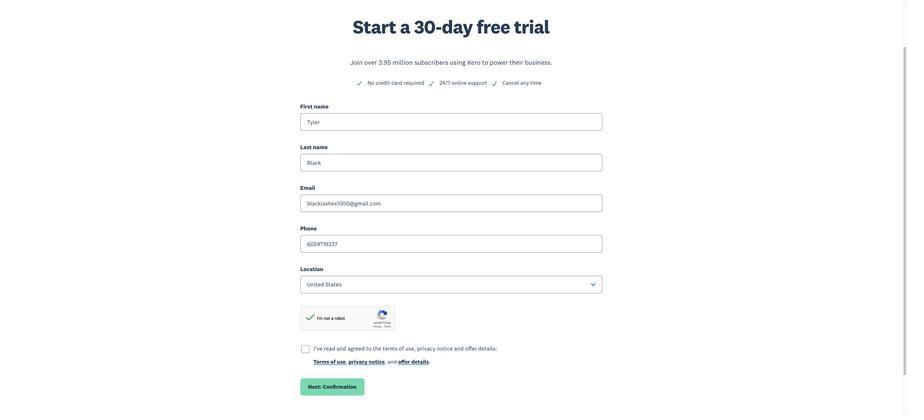 Task type: locate. For each thing, give the bounding box(es) containing it.
and left details:
[[455, 345, 464, 352]]

over
[[365, 58, 377, 67]]

to right 'xero' on the right top
[[482, 58, 489, 67]]

i've
[[314, 345, 323, 352]]

1 vertical spatial notice
[[369, 358, 385, 365]]

and
[[337, 345, 346, 352], [455, 345, 464, 352], [388, 358, 397, 365]]

2 included image from the left
[[429, 81, 434, 86]]

million
[[393, 58, 413, 67]]

0 horizontal spatial privacy
[[349, 358, 368, 365]]

included image
[[357, 81, 362, 86], [429, 81, 434, 86]]

day
[[442, 15, 473, 38]]

1 vertical spatial to
[[366, 345, 372, 352]]

1 horizontal spatial to
[[482, 58, 489, 67]]

credit
[[376, 80, 390, 86]]

2 horizontal spatial and
[[455, 345, 464, 352]]

notice
[[437, 345, 453, 352], [369, 358, 385, 365]]

, left the privacy notice link
[[346, 358, 347, 365]]

a
[[400, 15, 410, 38]]

card
[[392, 80, 403, 86]]

united
[[307, 281, 324, 288]]

to left the
[[366, 345, 372, 352]]

0 horizontal spatial offer
[[398, 358, 410, 365]]

privacy up "."
[[417, 345, 436, 352]]

included image left 24/7
[[429, 81, 434, 86]]

Email email field
[[300, 195, 603, 212]]

included image left no
[[357, 81, 362, 86]]

24/7 online support
[[440, 80, 488, 86]]

terms of use , privacy notice , and offer details .
[[314, 358, 431, 365]]

subscribers
[[415, 58, 449, 67]]

privacy down agreed
[[349, 358, 368, 365]]

1 horizontal spatial included image
[[429, 81, 434, 86]]

1 included image from the left
[[357, 81, 362, 86]]

location
[[300, 266, 324, 273]]

join over 3.95 million subscribers using xero to power their business.
[[350, 58, 553, 67]]

using
[[450, 58, 466, 67]]

0 vertical spatial notice
[[437, 345, 453, 352]]

and down the terms
[[388, 358, 397, 365]]

offer left details:
[[465, 345, 477, 352]]

privacy
[[417, 345, 436, 352], [349, 358, 368, 365]]

next: confirmation button
[[300, 378, 365, 396]]

0 vertical spatial offer
[[465, 345, 477, 352]]

0 horizontal spatial included image
[[357, 81, 362, 86]]

united states
[[307, 281, 342, 288]]

1 vertical spatial name
[[313, 144, 328, 151]]

0 horizontal spatial of
[[331, 358, 336, 365]]

power
[[490, 58, 508, 67]]

of left use,
[[399, 345, 404, 352]]

the
[[373, 345, 382, 352]]

last name
[[300, 144, 328, 151]]

terms of use link
[[314, 358, 346, 367]]

Last name text field
[[300, 154, 603, 171]]

0 horizontal spatial and
[[337, 345, 346, 352]]

, down the terms
[[385, 358, 387, 365]]

time
[[531, 80, 542, 86]]

1 horizontal spatial and
[[388, 358, 397, 365]]

1 horizontal spatial privacy
[[417, 345, 436, 352]]

phone
[[300, 225, 317, 232]]

cancel
[[503, 80, 519, 86]]

offer down i've read and agreed to the terms of use, privacy notice and offer details:
[[398, 358, 410, 365]]

xero
[[467, 58, 481, 67]]

30-
[[414, 15, 442, 38]]

0 horizontal spatial notice
[[369, 358, 385, 365]]

0 vertical spatial of
[[399, 345, 404, 352]]

0 vertical spatial name
[[314, 103, 329, 110]]

use
[[337, 358, 346, 365]]

details
[[412, 358, 429, 365]]

next: confirmation
[[308, 383, 357, 390]]

0 horizontal spatial ,
[[346, 358, 347, 365]]

of left use
[[331, 358, 336, 365]]

of
[[399, 345, 404, 352], [331, 358, 336, 365]]

to
[[482, 58, 489, 67], [366, 345, 372, 352]]

read
[[324, 345, 335, 352]]

name right first
[[314, 103, 329, 110]]

name right last
[[313, 144, 328, 151]]

0 vertical spatial privacy
[[417, 345, 436, 352]]

offer
[[465, 345, 477, 352], [398, 358, 410, 365]]

.
[[429, 358, 431, 365]]

first
[[300, 103, 313, 110]]

1 vertical spatial offer
[[398, 358, 410, 365]]

1 horizontal spatial ,
[[385, 358, 387, 365]]

,
[[346, 358, 347, 365], [385, 358, 387, 365]]

name
[[314, 103, 329, 110], [313, 144, 328, 151]]

and right read at the left of page
[[337, 345, 346, 352]]

2 , from the left
[[385, 358, 387, 365]]



Task type: describe. For each thing, give the bounding box(es) containing it.
required
[[404, 80, 424, 86]]

business.
[[525, 58, 553, 67]]

3.95
[[379, 58, 391, 67]]

Phone text field
[[300, 235, 603, 253]]

no
[[368, 80, 375, 86]]

name for first name
[[314, 103, 329, 110]]

any
[[521, 80, 529, 86]]

first name
[[300, 103, 329, 110]]

start a 30-day free trial
[[353, 15, 550, 38]]

included image for 24/7 online support
[[429, 81, 434, 86]]

i've read and agreed to the terms of use, privacy notice and offer details:
[[314, 345, 497, 352]]

included image for no credit card required
[[357, 81, 362, 86]]

their
[[510, 58, 524, 67]]

use,
[[406, 345, 416, 352]]

0 horizontal spatial to
[[366, 345, 372, 352]]

privacy notice link
[[349, 358, 385, 367]]

1 vertical spatial of
[[331, 358, 336, 365]]

online
[[452, 80, 467, 86]]

free
[[477, 15, 510, 38]]

name for last name
[[313, 144, 328, 151]]

1 horizontal spatial offer
[[465, 345, 477, 352]]

start
[[353, 15, 396, 38]]

trial
[[514, 15, 550, 38]]

24/7
[[440, 80, 451, 86]]

states
[[326, 281, 342, 288]]

support
[[468, 80, 488, 86]]

0 vertical spatial to
[[482, 58, 489, 67]]

1 horizontal spatial of
[[399, 345, 404, 352]]

terms
[[314, 358, 329, 365]]

next:
[[308, 383, 322, 390]]

First name text field
[[300, 113, 603, 131]]

terms
[[383, 345, 398, 352]]

cancel any time
[[503, 80, 542, 86]]

1 , from the left
[[346, 358, 347, 365]]

1 horizontal spatial notice
[[437, 345, 453, 352]]

last
[[300, 144, 312, 151]]

offer details link
[[398, 358, 429, 367]]

no credit card required
[[368, 80, 424, 86]]

agreed
[[348, 345, 365, 352]]

details:
[[479, 345, 497, 352]]

start a 30-day free trial region
[[136, 0, 767, 396]]

join
[[350, 58, 363, 67]]

1 vertical spatial privacy
[[349, 358, 368, 365]]

confirmation
[[323, 383, 357, 390]]

email
[[300, 184, 315, 191]]

included image
[[492, 81, 498, 86]]



Task type: vqa. For each thing, say whether or not it's contained in the screenshot.
For small business
no



